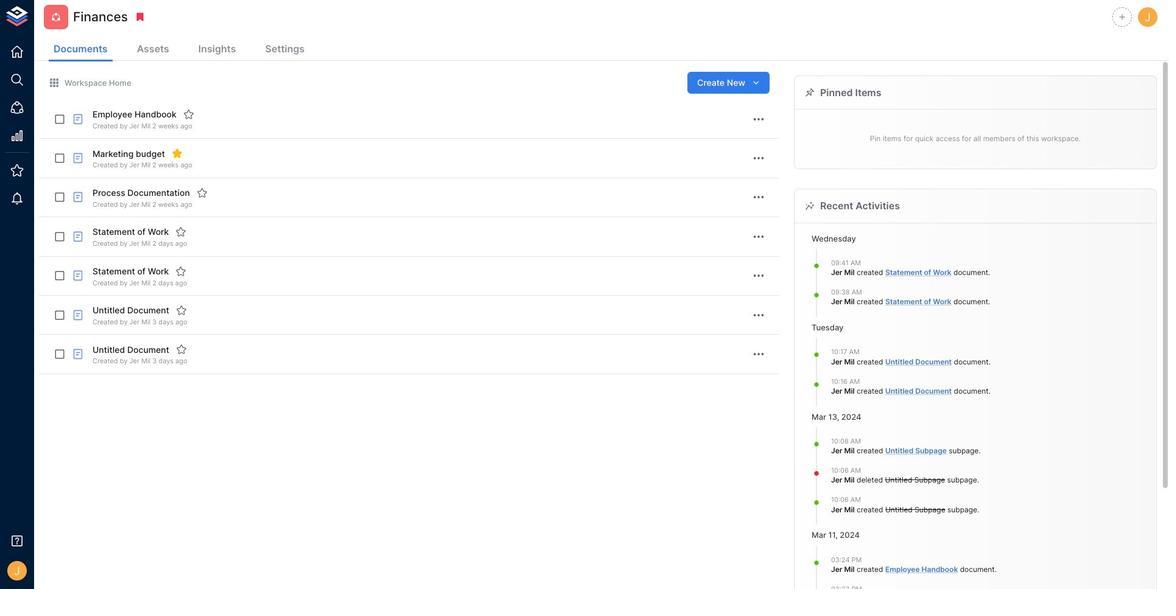 Task type: describe. For each thing, give the bounding box(es) containing it.
remove bookmark image
[[135, 12, 146, 23]]

2 favorite image from the top
[[176, 305, 187, 316]]



Task type: locate. For each thing, give the bounding box(es) containing it.
1 favorite image from the top
[[176, 266, 186, 277]]

remove favorite image
[[172, 148, 183, 159]]

favorite image
[[176, 266, 186, 277], [176, 305, 187, 316]]

1 vertical spatial favorite image
[[176, 305, 187, 316]]

0 vertical spatial favorite image
[[176, 266, 186, 277]]

favorite image
[[183, 109, 194, 120], [197, 187, 208, 198], [176, 227, 186, 238], [176, 344, 187, 355]]



Task type: vqa. For each thing, say whether or not it's contained in the screenshot.
the remove favorite 'image'
yes



